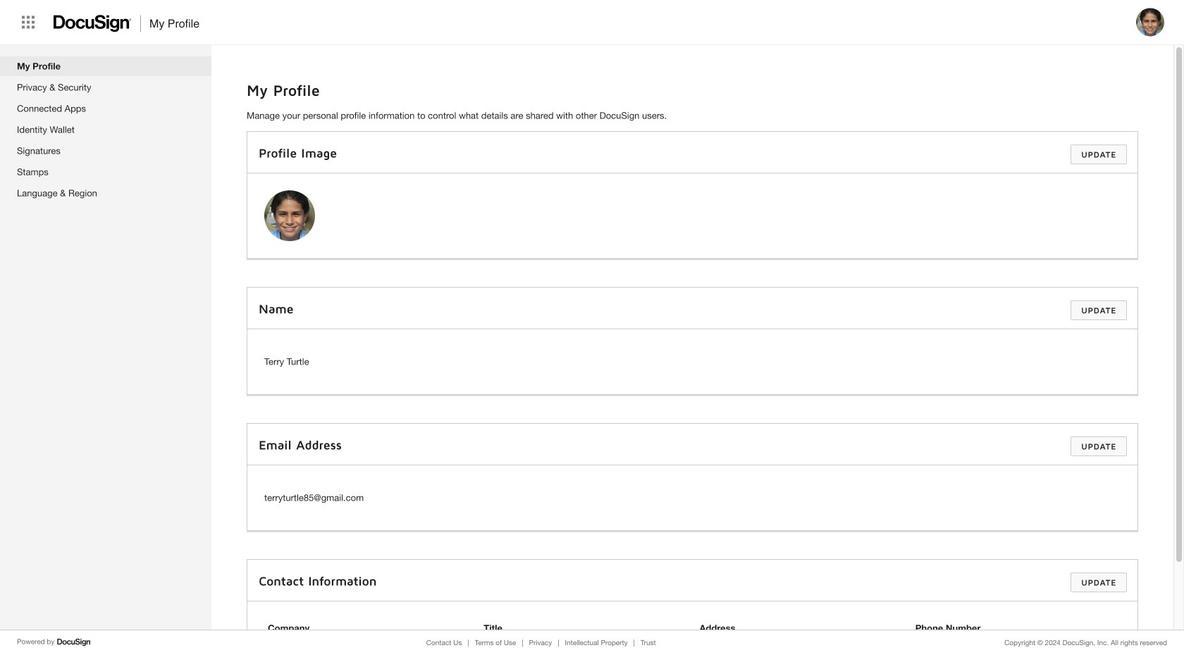 Task type: vqa. For each thing, say whether or not it's contained in the screenshot.
DocuSign "IMAGE"
yes



Task type: locate. For each thing, give the bounding box(es) containing it.
your uploaded profile image image
[[264, 190, 315, 241]]

docusign image
[[54, 11, 132, 37], [57, 637, 92, 648]]

1 vertical spatial docusign image
[[57, 637, 92, 648]]

0 vertical spatial docusign image
[[54, 11, 132, 37]]



